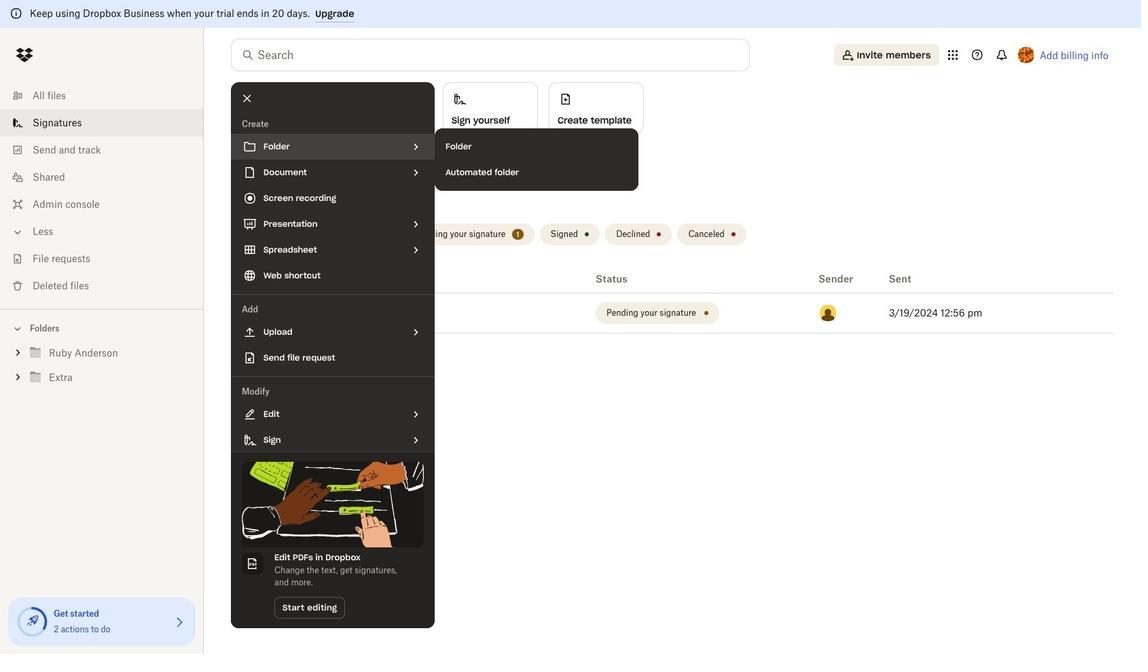 Task type: describe. For each thing, give the bounding box(es) containing it.
dropbox image
[[11, 41, 38, 69]]



Task type: locate. For each thing, give the bounding box(es) containing it.
row
[[231, 266, 1114, 293], [231, 293, 1114, 334]]

list item
[[0, 109, 204, 137]]

group
[[0, 338, 204, 400]]

1 row from the top
[[231, 266, 1114, 293]]

close image
[[236, 87, 259, 110]]

alert
[[0, 0, 1141, 28]]

less image
[[11, 226, 24, 239]]

menu item
[[231, 134, 435, 160], [231, 160, 435, 185], [231, 185, 435, 211], [231, 211, 435, 237], [231, 237, 435, 263], [231, 263, 435, 289], [231, 319, 435, 345], [231, 345, 435, 371], [231, 401, 435, 427], [231, 427, 435, 453], [242, 547, 424, 622]]

menu
[[231, 82, 435, 628], [435, 128, 638, 191]]

list
[[0, 74, 204, 309]]

2 row from the top
[[231, 293, 1114, 334]]

table
[[231, 266, 1114, 334]]

tab list
[[226, 172, 1114, 204]]



Task type: vqa. For each thing, say whether or not it's contained in the screenshot.
"alert"
yes



